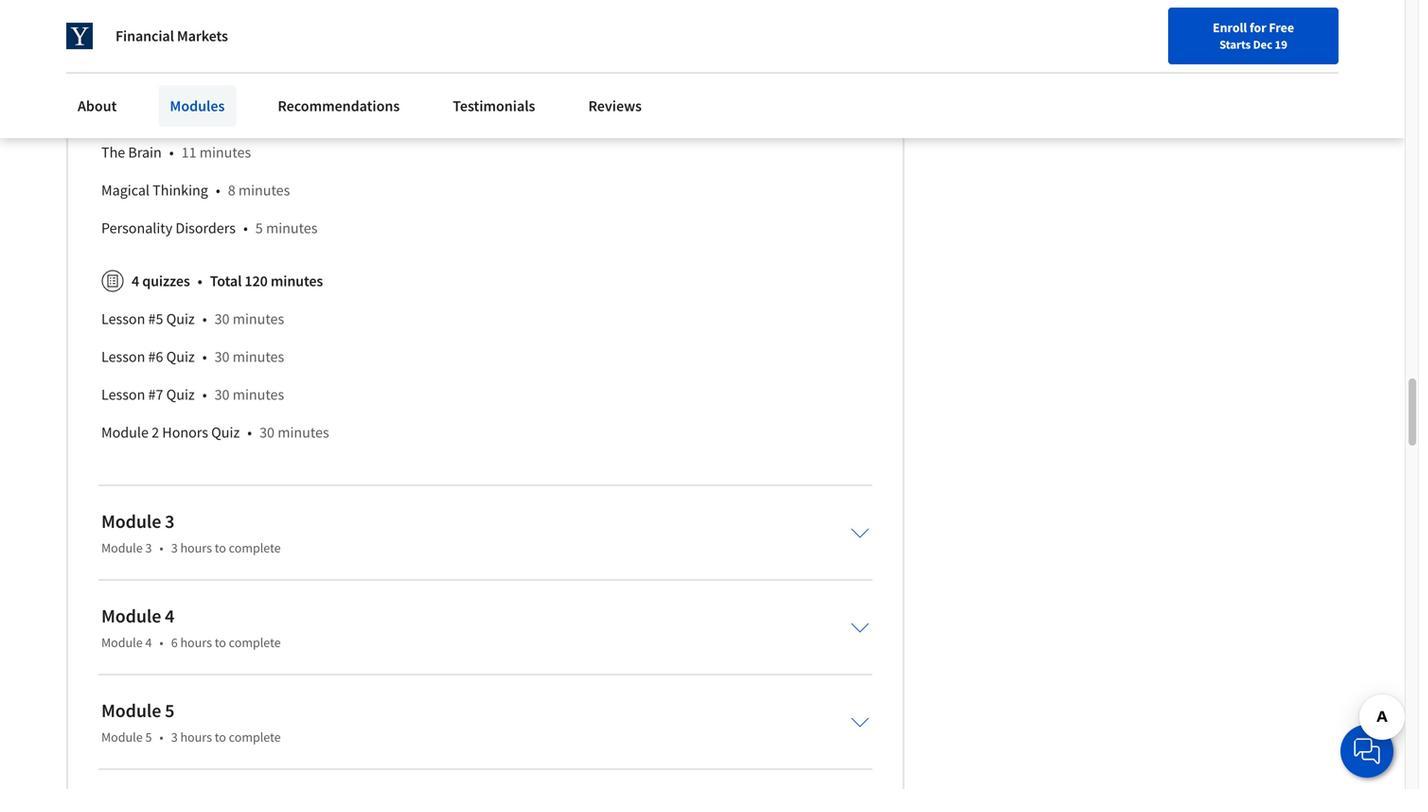 Task type: describe. For each thing, give the bounding box(es) containing it.
module 5 module 5 • 3 hours to complete
[[101, 700, 281, 746]]

free
[[1269, 19, 1295, 36]]

2
[[152, 424, 159, 442]]

chalk
[[101, 67, 137, 86]]

module 4 module 4 • 6 hours to complete
[[101, 605, 281, 652]]

• inside the module 5 module 5 • 3 hours to complete
[[160, 729, 164, 746]]

recommendations link
[[266, 85, 411, 127]]

8
[[228, 181, 235, 200]]

logical fallacies • 9 minutes
[[101, 105, 286, 124]]

4 inside the hide info about module content region
[[132, 272, 139, 291]]

lesson #5 quiz • 30 minutes
[[101, 310, 284, 329]]

about
[[78, 97, 117, 116]]

complete for module 4
[[229, 635, 281, 652]]

module 3 module 3 • 3 hours to complete
[[101, 510, 281, 557]]

11
[[181, 143, 197, 162]]

quiz right honors
[[211, 424, 240, 442]]

chalk talk - more on prospect theory • 5 minutes
[[101, 67, 417, 86]]

hours for 3
[[180, 540, 212, 557]]

lesson #6 quiz • 30 minutes
[[101, 348, 284, 367]]

4 quizzes
[[132, 272, 190, 291]]

• inside module 3 module 3 • 3 hours to complete
[[160, 540, 164, 557]]

about link
[[66, 85, 128, 127]]

magical
[[101, 181, 150, 200]]

lesson #7 quiz • 30 minutes
[[101, 386, 284, 405]]

modules
[[170, 97, 225, 116]]

testimonials link
[[442, 85, 547, 127]]

the brain • 11 minutes
[[101, 143, 251, 162]]

for
[[1250, 19, 1267, 36]]

honors
[[162, 424, 208, 442]]

to for 4
[[215, 635, 226, 652]]

7 module from the top
[[101, 729, 143, 746]]

total
[[210, 272, 242, 291]]

personality
[[101, 219, 173, 238]]

reviews
[[589, 97, 642, 116]]

4 module from the top
[[101, 605, 161, 629]]

to for 3
[[215, 540, 226, 557]]

modules link
[[159, 85, 236, 127]]

prospect theory • 18 minutes
[[101, 30, 295, 49]]

brain
[[128, 143, 162, 162]]

starts
[[1220, 37, 1251, 52]]

coursera image
[[23, 15, 143, 46]]

0 horizontal spatial prospect
[[101, 30, 157, 49]]

18
[[225, 30, 240, 49]]

quiz for lesson #7 quiz
[[166, 386, 195, 405]]

120
[[245, 272, 268, 291]]

quiz for lesson #5 quiz
[[166, 310, 195, 329]]

hide info about module content region
[[101, 0, 870, 460]]

enroll for free starts dec 19
[[1213, 19, 1295, 52]]

1 vertical spatial 4
[[165, 605, 175, 629]]

30 for lesson #7 quiz
[[215, 386, 230, 405]]

quiz for lesson #6 quiz
[[166, 348, 195, 367]]

complete for module 5
[[229, 729, 281, 746]]

5 module from the top
[[101, 635, 143, 652]]

quizzes
[[142, 272, 190, 291]]

dec
[[1254, 37, 1273, 52]]

19
[[1275, 37, 1288, 52]]

6 module from the top
[[101, 700, 161, 723]]



Task type: vqa. For each thing, say whether or not it's contained in the screenshot.


Task type: locate. For each thing, give the bounding box(es) containing it.
personality disorders • 5 minutes
[[101, 219, 318, 238]]

complete for module 3
[[229, 540, 281, 557]]

lesson left #7
[[101, 386, 145, 405]]

lesson for lesson #5 quiz
[[101, 310, 145, 329]]

more
[[177, 67, 209, 86]]

5
[[355, 67, 363, 86], [256, 219, 263, 238], [165, 700, 175, 723], [145, 729, 152, 746]]

recommendations
[[278, 97, 400, 116]]

1 vertical spatial hours
[[180, 635, 212, 652]]

lesson left "#6"
[[101, 348, 145, 367]]

3 lesson from the top
[[101, 386, 145, 405]]

complete
[[229, 540, 281, 557], [229, 635, 281, 652], [229, 729, 281, 746]]

0 vertical spatial to
[[215, 540, 226, 557]]

show notifications image
[[1150, 24, 1172, 46]]

1 vertical spatial lesson
[[101, 348, 145, 367]]

4
[[132, 272, 139, 291], [165, 605, 175, 629], [145, 635, 152, 652]]

3 complete from the top
[[229, 729, 281, 746]]

module inside the hide info about module content region
[[101, 424, 149, 442]]

0 vertical spatial 4
[[132, 272, 139, 291]]

1 vertical spatial complete
[[229, 635, 281, 652]]

0 horizontal spatial 4
[[132, 272, 139, 291]]

prospect up chalk
[[101, 30, 157, 49]]

reviews link
[[577, 85, 653, 127]]

testimonials
[[453, 97, 536, 116]]

1 lesson from the top
[[101, 310, 145, 329]]

9
[[224, 105, 231, 124]]

30 for lesson #6 quiz
[[215, 348, 230, 367]]

talk
[[140, 67, 166, 86]]

2 complete from the top
[[229, 635, 281, 652]]

to for 5
[[215, 729, 226, 746]]

to
[[215, 540, 226, 557], [215, 635, 226, 652], [215, 729, 226, 746]]

0 horizontal spatial theory
[[160, 30, 205, 49]]

4 left 6
[[145, 635, 152, 652]]

2 horizontal spatial 4
[[165, 605, 175, 629]]

complete inside module 3 module 3 • 3 hours to complete
[[229, 540, 281, 557]]

chat with us image
[[1352, 737, 1383, 767]]

3 hours from the top
[[180, 729, 212, 746]]

1 complete from the top
[[229, 540, 281, 557]]

lesson left #5
[[101, 310, 145, 329]]

0 vertical spatial theory
[[160, 30, 205, 49]]

hours inside the module 5 module 5 • 3 hours to complete
[[180, 729, 212, 746]]

#5
[[148, 310, 163, 329]]

markets
[[177, 27, 228, 45]]

1 vertical spatial theory
[[291, 67, 335, 86]]

1 hours from the top
[[180, 540, 212, 557]]

1 horizontal spatial theory
[[291, 67, 335, 86]]

1 to from the top
[[215, 540, 226, 557]]

minutes
[[243, 30, 295, 49], [366, 67, 417, 86], [234, 105, 286, 124], [200, 143, 251, 162], [239, 181, 290, 200], [266, 219, 318, 238], [271, 272, 323, 291], [233, 310, 284, 329], [233, 348, 284, 367], [233, 386, 284, 405], [278, 424, 329, 442]]

theory
[[160, 30, 205, 49], [291, 67, 335, 86]]

0 vertical spatial lesson
[[101, 310, 145, 329]]

the
[[101, 143, 125, 162]]

lesson
[[101, 310, 145, 329], [101, 348, 145, 367], [101, 386, 145, 405]]

-
[[169, 67, 174, 86]]

4 up 6
[[165, 605, 175, 629]]

2 vertical spatial to
[[215, 729, 226, 746]]

30
[[215, 310, 230, 329], [215, 348, 230, 367], [215, 386, 230, 405], [260, 424, 275, 442]]

enroll
[[1213, 19, 1248, 36]]

1 horizontal spatial prospect
[[231, 67, 288, 86]]

#7
[[148, 386, 163, 405]]

fallacies
[[149, 105, 204, 124]]

quiz right "#6"
[[166, 348, 195, 367]]

hours inside module 3 module 3 • 3 hours to complete
[[180, 540, 212, 557]]

hours inside "module 4 module 4 • 6 hours to complete"
[[180, 635, 212, 652]]

quiz
[[166, 310, 195, 329], [166, 348, 195, 367], [166, 386, 195, 405], [211, 424, 240, 442]]

2 vertical spatial complete
[[229, 729, 281, 746]]

to inside the module 5 module 5 • 3 hours to complete
[[215, 729, 226, 746]]

theory up recommendations on the left top of the page
[[291, 67, 335, 86]]

0 vertical spatial hours
[[180, 540, 212, 557]]

0 vertical spatial complete
[[229, 540, 281, 557]]

2 hours from the top
[[180, 635, 212, 652]]

30 right honors
[[260, 424, 275, 442]]

• inside "module 4 module 4 • 6 hours to complete"
[[160, 635, 164, 652]]

magical thinking • 8 minutes
[[101, 181, 290, 200]]

menu item
[[1008, 19, 1130, 80]]

#6
[[148, 348, 163, 367]]

30 for lesson #5 quiz
[[215, 310, 230, 329]]

2 vertical spatial hours
[[180, 729, 212, 746]]

2 vertical spatial lesson
[[101, 386, 145, 405]]

30 down total
[[215, 310, 230, 329]]

4 left the quizzes
[[132, 272, 139, 291]]

prospect
[[101, 30, 157, 49], [231, 67, 288, 86]]

lesson for lesson #7 quiz
[[101, 386, 145, 405]]

hours
[[180, 540, 212, 557], [180, 635, 212, 652], [180, 729, 212, 746]]

lesson for lesson #6 quiz
[[101, 348, 145, 367]]

•
[[213, 30, 217, 49], [343, 67, 348, 86], [211, 105, 216, 124], [169, 143, 174, 162], [216, 181, 220, 200], [243, 219, 248, 238], [198, 272, 202, 291], [202, 310, 207, 329], [202, 348, 207, 367], [202, 386, 207, 405], [247, 424, 252, 442], [160, 540, 164, 557], [160, 635, 164, 652], [160, 729, 164, 746]]

3 module from the top
[[101, 540, 143, 557]]

on
[[212, 67, 228, 86]]

30 up module 2 honors quiz • 30 minutes
[[215, 386, 230, 405]]

financial markets
[[116, 27, 228, 45]]

financial
[[116, 27, 174, 45]]

3 to from the top
[[215, 729, 226, 746]]

yale university image
[[66, 23, 93, 49]]

1 vertical spatial prospect
[[231, 67, 288, 86]]

6
[[171, 635, 178, 652]]

1 vertical spatial to
[[215, 635, 226, 652]]

module 2 honors quiz • 30 minutes
[[101, 424, 329, 442]]

to inside "module 4 module 4 • 6 hours to complete"
[[215, 635, 226, 652]]

disorders
[[176, 219, 236, 238]]

2 vertical spatial 4
[[145, 635, 152, 652]]

hours for 5
[[180, 729, 212, 746]]

1 horizontal spatial 4
[[145, 635, 152, 652]]

3
[[165, 510, 175, 534], [145, 540, 152, 557], [171, 540, 178, 557], [171, 729, 178, 746]]

logical
[[101, 105, 146, 124]]

module
[[101, 424, 149, 442], [101, 510, 161, 534], [101, 540, 143, 557], [101, 605, 161, 629], [101, 635, 143, 652], [101, 700, 161, 723], [101, 729, 143, 746]]

theory up more
[[160, 30, 205, 49]]

1 module from the top
[[101, 424, 149, 442]]

complete inside "module 4 module 4 • 6 hours to complete"
[[229, 635, 281, 652]]

• total 120 minutes
[[198, 272, 323, 291]]

thinking
[[153, 181, 208, 200]]

2 to from the top
[[215, 635, 226, 652]]

2 lesson from the top
[[101, 348, 145, 367]]

quiz right #7
[[166, 386, 195, 405]]

complete inside the module 5 module 5 • 3 hours to complete
[[229, 729, 281, 746]]

3 inside the module 5 module 5 • 3 hours to complete
[[171, 729, 178, 746]]

hours for 4
[[180, 635, 212, 652]]

0 vertical spatial prospect
[[101, 30, 157, 49]]

30 up lesson #7 quiz • 30 minutes
[[215, 348, 230, 367]]

to inside module 3 module 3 • 3 hours to complete
[[215, 540, 226, 557]]

2 module from the top
[[101, 510, 161, 534]]

quiz right #5
[[166, 310, 195, 329]]

prospect right on at the top left of the page
[[231, 67, 288, 86]]



